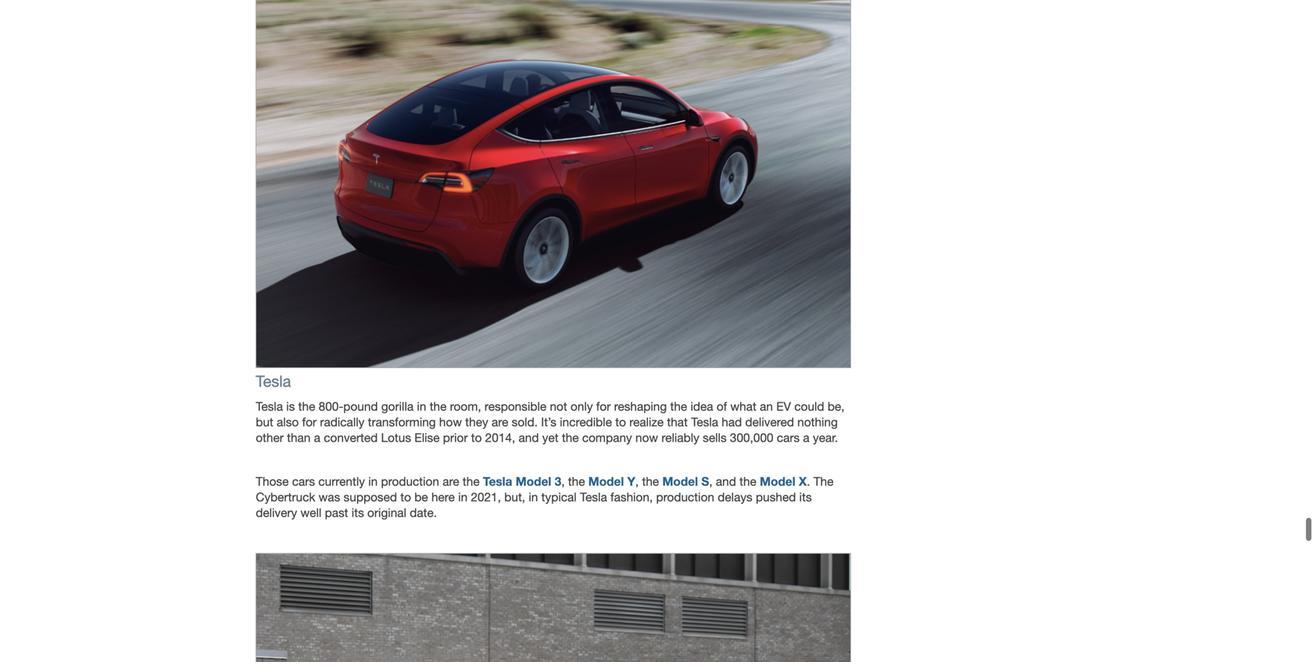Task type: vqa. For each thing, say whether or not it's contained in the screenshot.
to to the left
yes



Task type: locate. For each thing, give the bounding box(es) containing it.
1 vertical spatial its
[[352, 506, 364, 520]]

0 vertical spatial are
[[492, 415, 509, 429]]

0 vertical spatial production
[[381, 475, 439, 489]]

model
[[516, 474, 552, 489], [589, 474, 624, 489], [663, 474, 698, 489], [760, 474, 796, 489]]

300,000
[[730, 431, 774, 445]]

what
[[731, 400, 757, 414]]

delivered
[[746, 415, 794, 429]]

cars up "cybertruck"
[[292, 475, 315, 489]]

are
[[492, 415, 509, 429], [443, 475, 459, 489]]

past
[[325, 506, 348, 520]]

, up typical
[[562, 475, 565, 489]]

year.
[[813, 431, 838, 445]]

in down those cars currently in production are the tesla model 3 , the model y , the model s , and the model x
[[529, 490, 538, 504]]

had
[[722, 415, 742, 429]]

1 vertical spatial and
[[716, 475, 736, 489]]

0 vertical spatial its
[[800, 490, 812, 504]]

are up 2014,
[[492, 415, 509, 429]]

radically
[[320, 415, 365, 429]]

in up supposed on the left of page
[[368, 475, 378, 489]]

2023 toyota bz4x review lead in image
[[256, 553, 851, 662]]

for
[[596, 400, 611, 414], [302, 415, 317, 429]]

1 horizontal spatial a
[[803, 431, 810, 445]]

in inside "tesla is the 800-pound gorilla in the room, responsible not only for reshaping the idea of what an ev could be, but also for radically transforming how they are sold. it's incredible to realize that tesla had delivered nothing other than a converted lotus elise prior to 2014, and yet the company now reliably sells 300,000 cars a year."
[[417, 400, 426, 414]]

0 horizontal spatial and
[[519, 431, 539, 445]]

model left y
[[589, 474, 624, 489]]

tesla up is
[[256, 372, 291, 391]]

model up but,
[[516, 474, 552, 489]]

the right is
[[298, 400, 315, 414]]

tesla down model y 'link'
[[580, 490, 607, 504]]

cars inside those cars currently in production are the tesla model 3 , the model y , the model s , and the model x
[[292, 475, 315, 489]]

1 vertical spatial production
[[656, 490, 715, 504]]

, up fashion,
[[636, 475, 639, 489]]

, down sells
[[709, 475, 713, 489]]

model y link
[[589, 474, 636, 489]]

model up "pushed"
[[760, 474, 796, 489]]

to down they
[[471, 431, 482, 445]]

to inside ". the cybertruck was supposed to be here in 2021, but, in typical tesla fashion, production delays pushed its delivery well past its original date."
[[401, 490, 411, 504]]

0 horizontal spatial for
[[302, 415, 317, 429]]

tesla up 'but'
[[256, 400, 283, 414]]

,
[[562, 475, 565, 489], [636, 475, 639, 489], [709, 475, 713, 489]]

and down sold.
[[519, 431, 539, 445]]

a
[[314, 431, 321, 445], [803, 431, 810, 445]]

be,
[[828, 400, 845, 414]]

its down supposed on the left of page
[[352, 506, 364, 520]]

1 horizontal spatial cars
[[777, 431, 800, 445]]

of
[[717, 400, 727, 414]]

be
[[415, 490, 428, 504]]

2 vertical spatial to
[[401, 490, 411, 504]]

cars inside "tesla is the 800-pound gorilla in the room, responsible not only for reshaping the idea of what an ev could be, but also for radically transforming how they are sold. it's incredible to realize that tesla had delivered nothing other than a converted lotus elise prior to 2014, and yet the company now reliably sells 300,000 cars a year."
[[777, 431, 800, 445]]

0 horizontal spatial to
[[401, 490, 411, 504]]

the
[[298, 400, 315, 414], [430, 400, 447, 414], [670, 400, 687, 414], [562, 431, 579, 445], [463, 475, 480, 489], [568, 475, 585, 489], [642, 475, 659, 489], [740, 475, 757, 489]]

to left be
[[401, 490, 411, 504]]

only
[[571, 400, 593, 414]]

0 vertical spatial cars
[[777, 431, 800, 445]]

0 vertical spatial and
[[519, 431, 539, 445]]

in right gorilla
[[417, 400, 426, 414]]

its
[[800, 490, 812, 504], [352, 506, 364, 520]]

the
[[814, 475, 834, 489]]

reliably
[[662, 431, 700, 445]]

now
[[636, 431, 658, 445]]

model left s
[[663, 474, 698, 489]]

company
[[582, 431, 632, 445]]

1 vertical spatial are
[[443, 475, 459, 489]]

pound
[[344, 400, 378, 414]]

1 model from the left
[[516, 474, 552, 489]]

and
[[519, 431, 539, 445], [716, 475, 736, 489]]

could
[[795, 400, 825, 414]]

are inside those cars currently in production are the tesla model 3 , the model y , the model s , and the model x
[[443, 475, 459, 489]]

and inside those cars currently in production are the tesla model 3 , the model y , the model s , and the model x
[[716, 475, 736, 489]]

the up 2021,
[[463, 475, 480, 489]]

1 horizontal spatial are
[[492, 415, 509, 429]]

tesla model 3 link
[[483, 474, 562, 489]]

production
[[381, 475, 439, 489], [656, 490, 715, 504]]

the right 3
[[568, 475, 585, 489]]

1 horizontal spatial production
[[656, 490, 715, 504]]

gorilla
[[381, 400, 414, 414]]

its down .
[[800, 490, 812, 504]]

in
[[417, 400, 426, 414], [368, 475, 378, 489], [458, 490, 468, 504], [529, 490, 538, 504]]

the up that
[[670, 400, 687, 414]]

the up delays
[[740, 475, 757, 489]]

room,
[[450, 400, 481, 414]]

2014,
[[485, 431, 515, 445]]

0 horizontal spatial a
[[314, 431, 321, 445]]

0 vertical spatial to
[[616, 415, 626, 429]]

0 horizontal spatial cars
[[292, 475, 315, 489]]

for up than
[[302, 415, 317, 429]]

cybertruck
[[256, 490, 315, 504]]

here
[[432, 490, 455, 504]]

1 horizontal spatial ,
[[636, 475, 639, 489]]

but,
[[505, 490, 526, 504]]

yet
[[542, 431, 559, 445]]

the up how
[[430, 400, 447, 414]]

0 horizontal spatial are
[[443, 475, 459, 489]]

0 horizontal spatial ,
[[562, 475, 565, 489]]

y
[[628, 474, 636, 489]]

other
[[256, 431, 284, 445]]

2 horizontal spatial ,
[[709, 475, 713, 489]]

production down model s link
[[656, 490, 715, 504]]

cars down delivered
[[777, 431, 800, 445]]

are up "here"
[[443, 475, 459, 489]]

1 horizontal spatial its
[[800, 490, 812, 504]]

tesla
[[256, 372, 291, 391], [256, 400, 283, 414], [691, 415, 719, 429], [483, 474, 513, 489], [580, 490, 607, 504]]

tesla inside ". the cybertruck was supposed to be here in 2021, but, in typical tesla fashion, production delays pushed its delivery well past its original date."
[[580, 490, 607, 504]]

a right than
[[314, 431, 321, 445]]

1 horizontal spatial to
[[471, 431, 482, 445]]

to
[[616, 415, 626, 429], [471, 431, 482, 445], [401, 490, 411, 504]]

production up be
[[381, 475, 439, 489]]

1 vertical spatial cars
[[292, 475, 315, 489]]

and up delays
[[716, 475, 736, 489]]

typical
[[542, 490, 577, 504]]

to up "company"
[[616, 415, 626, 429]]

3 model from the left
[[663, 474, 698, 489]]

s
[[702, 474, 709, 489]]

1 vertical spatial for
[[302, 415, 317, 429]]

a left 'year.'
[[803, 431, 810, 445]]

for right only
[[596, 400, 611, 414]]

cars
[[777, 431, 800, 445], [292, 475, 315, 489]]

1 horizontal spatial and
[[716, 475, 736, 489]]

1 horizontal spatial for
[[596, 400, 611, 414]]

2023 tesla model y rear drive image
[[256, 0, 851, 368]]

0 horizontal spatial production
[[381, 475, 439, 489]]

. the cybertruck was supposed to be here in 2021, but, in typical tesla fashion, production delays pushed its delivery well past its original date.
[[256, 475, 834, 520]]



Task type: describe. For each thing, give the bounding box(es) containing it.
2021,
[[471, 490, 501, 504]]

ev
[[777, 400, 791, 414]]

0 vertical spatial for
[[596, 400, 611, 414]]

fashion,
[[611, 490, 653, 504]]

model x link
[[760, 474, 807, 489]]

than
[[287, 431, 311, 445]]

not
[[550, 400, 567, 414]]

they
[[465, 415, 488, 429]]

is
[[286, 400, 295, 414]]

1 a from the left
[[314, 431, 321, 445]]

in inside those cars currently in production are the tesla model 3 , the model y , the model s , and the model x
[[368, 475, 378, 489]]

responsible
[[485, 400, 547, 414]]

also
[[277, 415, 299, 429]]

tesla is the 800-pound gorilla in the room, responsible not only for reshaping the idea of what an ev could be, but also for radically transforming how they are sold. it's incredible to realize that tesla had delivered nothing other than a converted lotus elise prior to 2014, and yet the company now reliably sells 300,000 cars a year.
[[256, 400, 845, 445]]

elise
[[415, 431, 440, 445]]

sold.
[[512, 415, 538, 429]]

sells
[[703, 431, 727, 445]]

the right yet
[[562, 431, 579, 445]]

that
[[667, 415, 688, 429]]

currently
[[319, 475, 365, 489]]

reshaping
[[614, 400, 667, 414]]

are inside "tesla is the 800-pound gorilla in the room, responsible not only for reshaping the idea of what an ev could be, but also for radically transforming how they are sold. it's incredible to realize that tesla had delivered nothing other than a converted lotus elise prior to 2014, and yet the company now reliably sells 300,000 cars a year."
[[492, 415, 509, 429]]

was
[[319, 490, 340, 504]]

prior
[[443, 431, 468, 445]]

those cars currently in production are the tesla model 3 , the model y , the model s , and the model x
[[256, 474, 807, 489]]

but
[[256, 415, 273, 429]]

realize
[[630, 415, 664, 429]]

1 vertical spatial to
[[471, 431, 482, 445]]

original
[[368, 506, 407, 520]]

nothing
[[798, 415, 838, 429]]

production inside ". the cybertruck was supposed to be here in 2021, but, in typical tesla fashion, production delays pushed its delivery well past its original date."
[[656, 490, 715, 504]]

2 a from the left
[[803, 431, 810, 445]]

.
[[807, 475, 810, 489]]

an
[[760, 400, 773, 414]]

delays
[[718, 490, 753, 504]]

production inside those cars currently in production are the tesla model 3 , the model y , the model s , and the model x
[[381, 475, 439, 489]]

converted
[[324, 431, 378, 445]]

3 , from the left
[[709, 475, 713, 489]]

800-
[[319, 400, 344, 414]]

the right y
[[642, 475, 659, 489]]

tesla up 2021,
[[483, 474, 513, 489]]

2 horizontal spatial to
[[616, 415, 626, 429]]

idea
[[691, 400, 714, 414]]

pushed
[[756, 490, 796, 504]]

0 horizontal spatial its
[[352, 506, 364, 520]]

2 , from the left
[[636, 475, 639, 489]]

it's
[[541, 415, 557, 429]]

incredible
[[560, 415, 612, 429]]

lotus
[[381, 431, 411, 445]]

transforming
[[368, 415, 436, 429]]

in right "here"
[[458, 490, 468, 504]]

how
[[439, 415, 462, 429]]

delivery
[[256, 506, 297, 520]]

tesla down idea
[[691, 415, 719, 429]]

supposed
[[344, 490, 397, 504]]

2 model from the left
[[589, 474, 624, 489]]

date.
[[410, 506, 437, 520]]

and inside "tesla is the 800-pound gorilla in the room, responsible not only for reshaping the idea of what an ev could be, but also for radically transforming how they are sold. it's incredible to realize that tesla had delivered nothing other than a converted lotus elise prior to 2014, and yet the company now reliably sells 300,000 cars a year."
[[519, 431, 539, 445]]

4 model from the left
[[760, 474, 796, 489]]

model s link
[[663, 474, 709, 489]]

well
[[301, 506, 322, 520]]

3
[[555, 474, 562, 489]]

1 , from the left
[[562, 475, 565, 489]]

those
[[256, 475, 289, 489]]

x
[[799, 474, 807, 489]]



